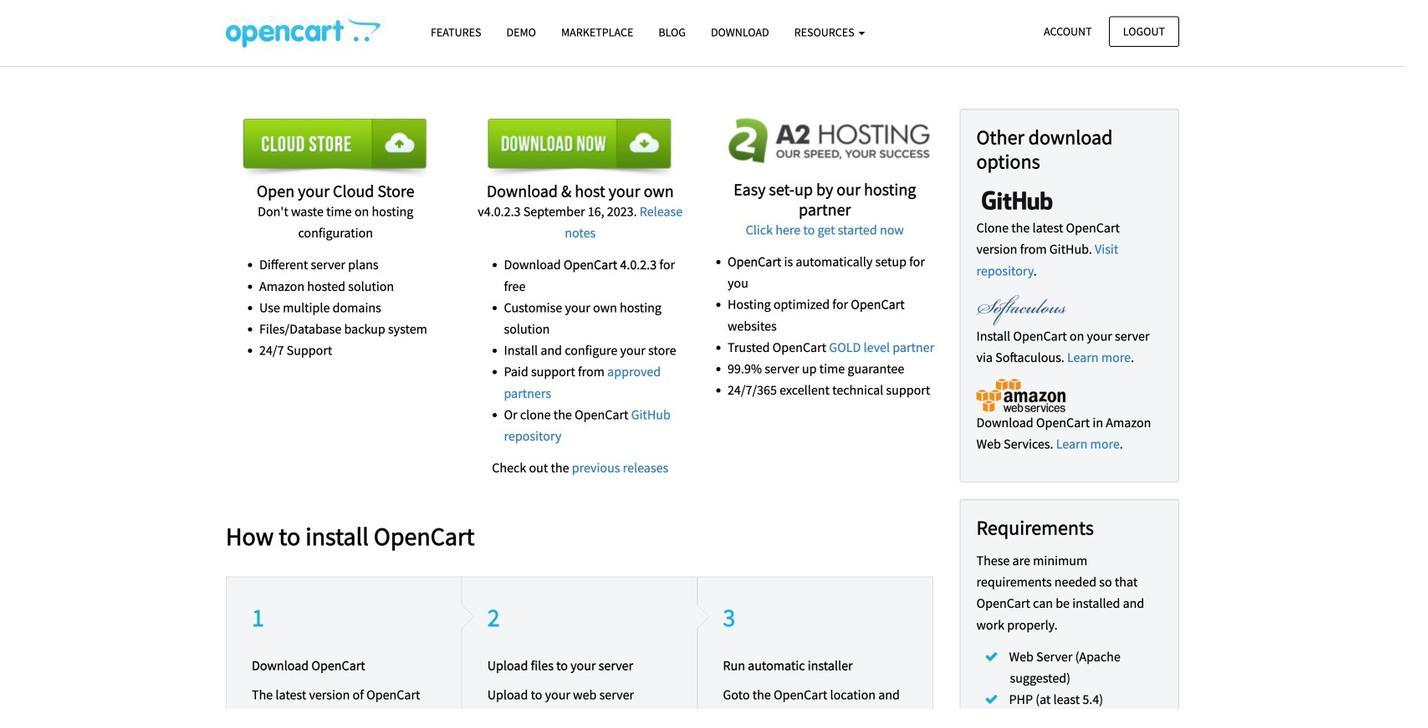 Task type: vqa. For each thing, say whether or not it's contained in the screenshot.
Open Cloud Store image in the top left of the page
yes



Task type: describe. For each thing, give the bounding box(es) containing it.
open cloud store image
[[244, 119, 428, 181]]



Task type: locate. For each thing, give the bounding box(es) containing it.
get started now image
[[724, 113, 937, 169]]

opencart - downloads image
[[226, 18, 381, 48]]

github image
[[977, 184, 1058, 218]]

download opencart now image
[[488, 119, 672, 181]]

softaculous image
[[977, 292, 1067, 326]]



